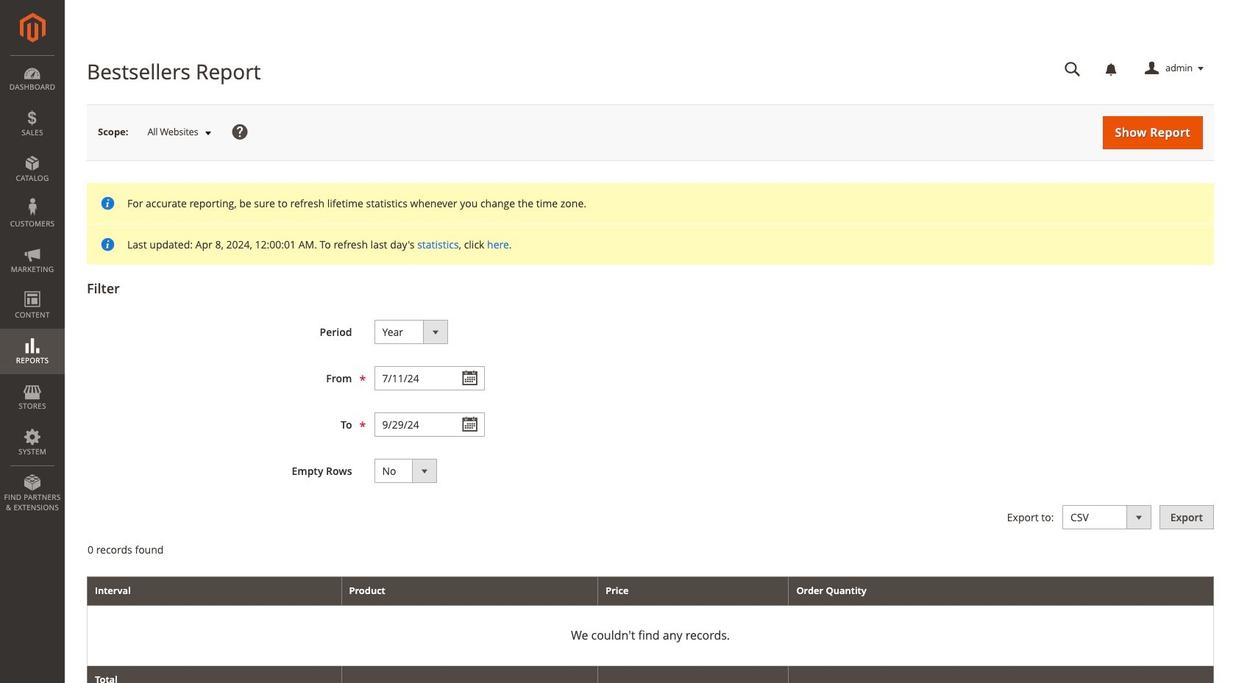 Task type: locate. For each thing, give the bounding box(es) containing it.
None text field
[[1055, 56, 1092, 82]]

None text field
[[374, 367, 485, 391], [374, 413, 485, 437], [374, 367, 485, 391], [374, 413, 485, 437]]

magento admin panel image
[[20, 13, 45, 43]]

menu bar
[[0, 55, 65, 521]]



